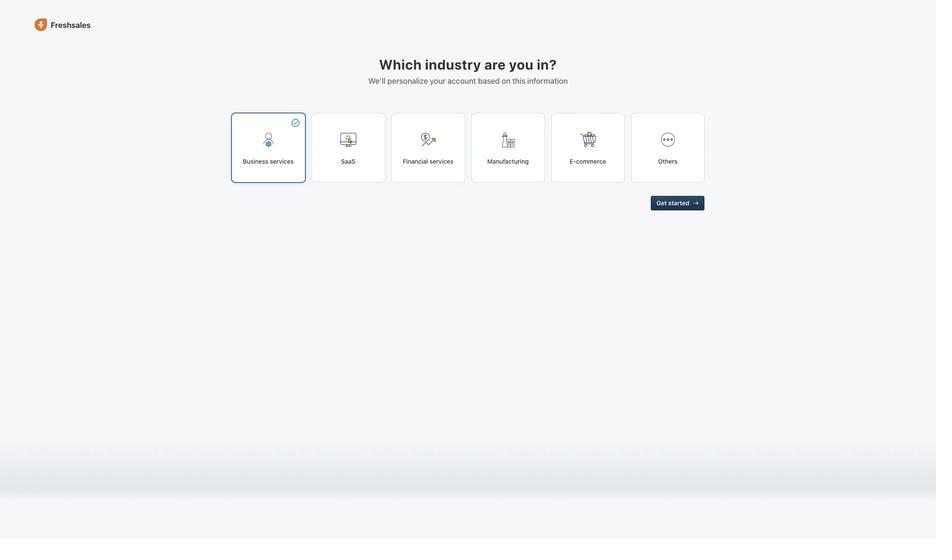 Task type: vqa. For each thing, say whether or not it's contained in the screenshot.
the inside Pro tip: For a quick look at your notifications, 1. Click the bell icon on top-right of your screen 2. Click Settings
no



Task type: locate. For each thing, give the bounding box(es) containing it.
services down business services icon at the top left of the page
[[270, 158, 294, 165]]

account
[[448, 76, 476, 85]]

industry
[[425, 56, 481, 73]]

1 horizontal spatial services
[[430, 158, 453, 165]]

interested button
[[478, 105, 589, 115]]

qualified
[[636, 107, 659, 113]]

services
[[270, 158, 294, 165], [430, 158, 453, 165]]

on
[[502, 76, 511, 85]]

widgetz.io (sample) link
[[348, 181, 400, 188]]

interested link
[[478, 105, 589, 115]]

glendale,
[[171, 182, 195, 188]]

1 services from the left
[[270, 158, 294, 165]]

widgetz.io (sample)
[[348, 181, 400, 188]]

you
[[509, 56, 534, 73]]

information
[[527, 76, 568, 85]]

which industry are you in? we'll personalize your account based on this information
[[368, 56, 568, 85]]

personalize
[[387, 76, 428, 85]]

are
[[484, 56, 506, 73]]

interested
[[522, 107, 547, 113]]

we'll
[[368, 76, 386, 85]]

2 services from the left
[[430, 158, 453, 165]]

business
[[243, 158, 268, 165]]

arizona,
[[197, 182, 218, 188]]

contacted link
[[367, 105, 478, 116]]

financial
[[403, 158, 428, 165]]

arrow right image
[[693, 200, 699, 206]]

manufacturing icon image
[[498, 129, 518, 150]]

0 horizontal spatial services
[[270, 158, 294, 165]]

e-commerce
[[570, 158, 606, 165]]

services down financial services icon
[[430, 158, 453, 165]]

e-
[[570, 158, 576, 165]]

services for business services
[[270, 158, 294, 165]]

new link
[[255, 105, 367, 116]]

financial services
[[403, 158, 453, 165]]

in?
[[537, 56, 557, 73]]



Task type: describe. For each thing, give the bounding box(es) containing it.
janesampleton@gmail.com link
[[526, 180, 594, 189]]

commerce
[[576, 158, 606, 165]]

saas
[[341, 158, 355, 165]]

glendale, arizona, usa
[[171, 182, 230, 188]]

get
[[657, 199, 667, 207]]

usa
[[219, 182, 230, 188]]

widgetz.io
[[348, 181, 376, 188]]

(sample)
[[377, 181, 400, 188]]

manufacturing
[[487, 158, 529, 165]]

contacted
[[412, 107, 438, 113]]

services for financial services
[[430, 158, 453, 165]]

financial services icon image
[[418, 129, 438, 150]]

get started
[[657, 199, 689, 207]]

product logo freshsales image
[[34, 19, 47, 32]]

get started button
[[651, 196, 704, 210]]

this
[[512, 76, 525, 85]]

based
[[478, 76, 500, 85]]

e-commerce icon image
[[578, 129, 598, 150]]

qualified link
[[589, 105, 701, 116]]

others icon image
[[658, 129, 678, 150]]

new
[[308, 107, 319, 113]]

Search your CRM... text field
[[38, 21, 124, 35]]

business services icon image
[[258, 129, 279, 150]]

business services
[[243, 158, 294, 165]]

freshsales
[[51, 20, 91, 29]]

janesampleton@gmail.com
[[526, 181, 594, 188]]

others
[[658, 158, 677, 165]]

started
[[668, 199, 689, 207]]

glendale, arizona, usa link
[[171, 182, 230, 188]]

saas icon image
[[338, 129, 359, 150]]

your
[[430, 76, 446, 85]]

which
[[379, 56, 422, 73]]



